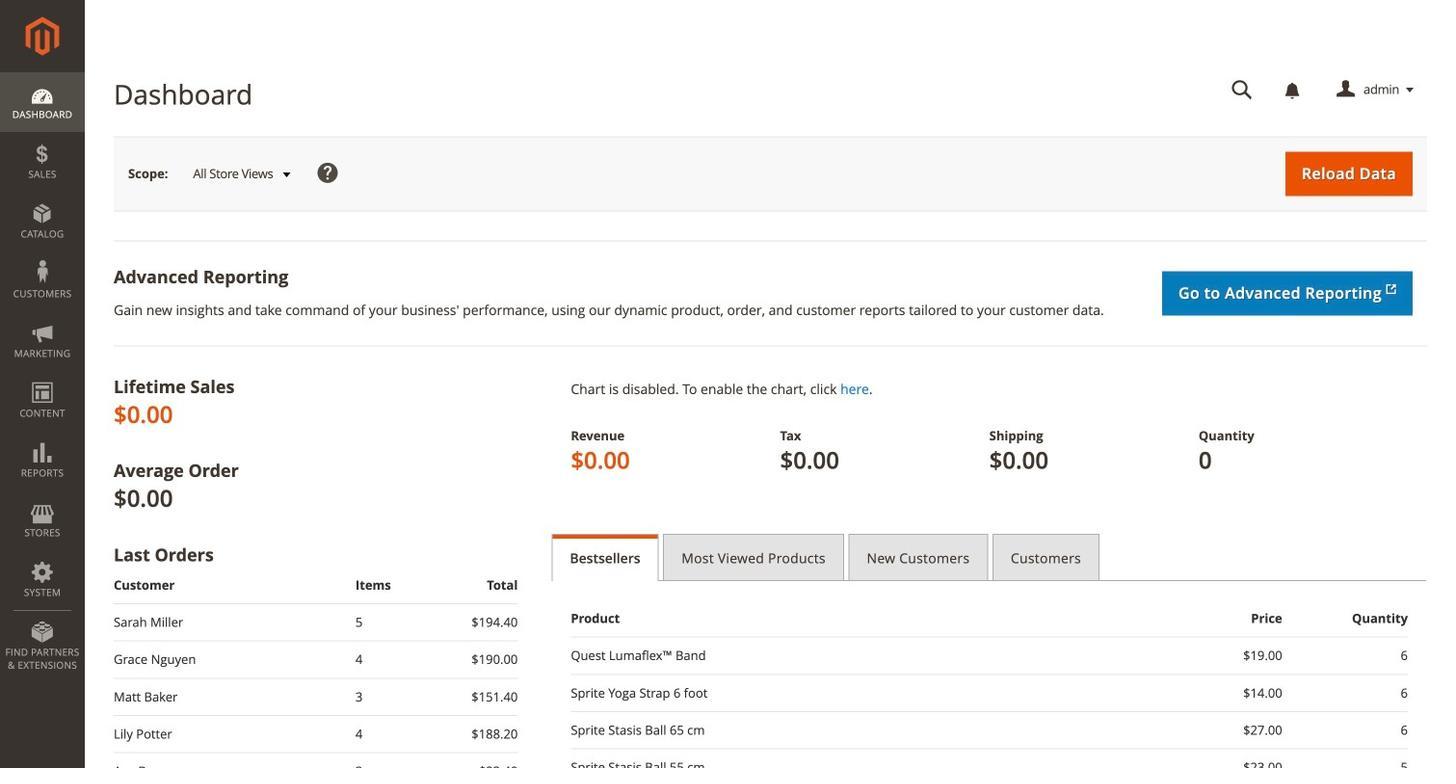 Task type: locate. For each thing, give the bounding box(es) containing it.
tab list
[[552, 534, 1428, 581]]

None text field
[[1219, 73, 1267, 107]]

menu bar
[[0, 72, 85, 682]]



Task type: describe. For each thing, give the bounding box(es) containing it.
magento admin panel image
[[26, 16, 59, 56]]



